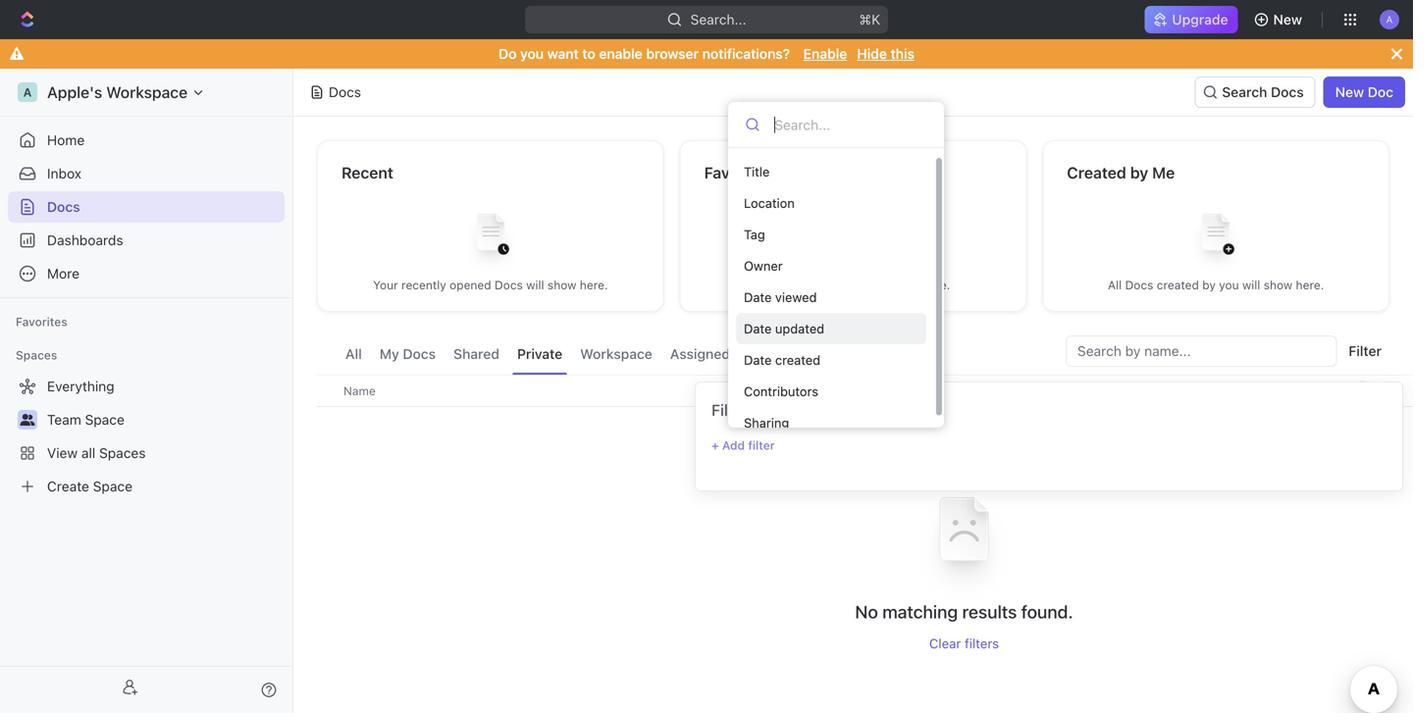 Task type: locate. For each thing, give the bounding box(es) containing it.
upgrade
[[1172, 11, 1229, 27]]

search...
[[691, 11, 746, 27]]

owner
[[744, 259, 783, 273]]

created down no created by me docs image
[[1157, 278, 1199, 292]]

hide
[[857, 46, 887, 62]]

will down no created by me docs image
[[1243, 278, 1261, 292]]

notifications?
[[702, 46, 790, 62]]

docs right search
[[1271, 84, 1304, 100]]

all
[[1108, 278, 1122, 292], [346, 346, 362, 362]]

2 your from the left
[[756, 278, 781, 292]]

by down no created by me docs image
[[1203, 278, 1216, 292]]

1 vertical spatial all
[[346, 346, 362, 362]]

your for your recently opened docs will show here.
[[373, 278, 398, 292]]

date for date viewed
[[744, 290, 772, 305]]

workspace
[[580, 346, 653, 362]]

you right do
[[520, 46, 544, 62]]

column header
[[317, 375, 339, 407], [1263, 375, 1413, 407]]

+ add filter
[[712, 439, 775, 453]]

0 horizontal spatial here.
[[580, 278, 608, 292]]

shared button
[[449, 336, 505, 375]]

will right opened
[[526, 278, 544, 292]]

1 horizontal spatial here.
[[922, 278, 950, 292]]

2 horizontal spatial here.
[[1296, 278, 1324, 292]]

filters
[[965, 636, 999, 652]]

all inside button
[[346, 346, 362, 362]]

this
[[891, 46, 915, 62]]

updated
[[776, 322, 825, 336]]

1 vertical spatial location
[[694, 384, 741, 398]]

shared
[[454, 346, 500, 362]]

1 vertical spatial new
[[1336, 84, 1364, 100]]

no created by me docs image
[[1177, 199, 1256, 277]]

favorites up tag
[[704, 163, 772, 182]]

me
[[1153, 163, 1175, 182]]

1 vertical spatial date
[[744, 322, 772, 336]]

docs
[[329, 84, 361, 100], [1271, 84, 1304, 100], [47, 199, 80, 215], [495, 278, 523, 292], [837, 278, 865, 292], [1125, 278, 1154, 292], [403, 346, 436, 362]]

your
[[373, 278, 398, 292], [756, 278, 781, 292]]

tree
[[8, 371, 285, 503]]

date created
[[744, 353, 821, 368]]

1 horizontal spatial new
[[1336, 84, 1364, 100]]

2 column header from the left
[[1263, 375, 1413, 407]]

new left the doc
[[1336, 84, 1364, 100]]

dashboards link
[[8, 225, 285, 256]]

by
[[1131, 163, 1149, 182], [1203, 278, 1216, 292]]

enable
[[804, 46, 847, 62]]

2 vertical spatial date
[[744, 353, 772, 368]]

0 horizontal spatial column header
[[317, 375, 339, 407]]

tree inside "sidebar" navigation
[[8, 371, 285, 503]]

date down owner
[[744, 290, 772, 305]]

filter
[[748, 439, 775, 453]]

all for all docs created by you will show here.
[[1108, 278, 1122, 292]]

1 horizontal spatial favorites
[[704, 163, 772, 182]]

2 horizontal spatial show
[[1264, 278, 1293, 292]]

docs right my
[[403, 346, 436, 362]]

0 vertical spatial by
[[1131, 163, 1149, 182]]

archived button
[[743, 336, 810, 375]]

0 vertical spatial date
[[744, 290, 772, 305]]

sidebar navigation
[[0, 69, 293, 714]]

docs right opened
[[495, 278, 523, 292]]

matching
[[883, 602, 958, 623]]

docs inside docs 'link'
[[47, 199, 80, 215]]

search docs button
[[1195, 77, 1316, 108]]

sharing
[[744, 416, 790, 430]]

1 horizontal spatial show
[[890, 278, 919, 292]]

0 vertical spatial location
[[744, 196, 795, 211]]

column header left the name
[[317, 375, 339, 407]]

2 horizontal spatial will
[[1243, 278, 1261, 292]]

Search by name... text field
[[1078, 337, 1325, 366]]

1 horizontal spatial location
[[744, 196, 795, 211]]

0 horizontal spatial all
[[346, 346, 362, 362]]

date updated
[[744, 322, 825, 336]]

you down no created by me docs image
[[1219, 278, 1239, 292]]

favorites up "spaces"
[[16, 315, 67, 329]]

row
[[317, 375, 1413, 407]]

search docs
[[1222, 84, 1304, 100]]

your for your favorited docs will show here.
[[756, 278, 781, 292]]

no
[[855, 602, 878, 623]]

docs inside search docs button
[[1271, 84, 1304, 100]]

2 date from the top
[[744, 322, 772, 336]]

docs down inbox
[[47, 199, 80, 215]]

column header down filter button
[[1263, 375, 1413, 407]]

contributors
[[744, 384, 819, 399]]

home
[[47, 132, 85, 148]]

1 vertical spatial created
[[776, 353, 821, 368]]

date up archived
[[744, 322, 772, 336]]

1 horizontal spatial column header
[[1263, 375, 1413, 407]]

0 horizontal spatial new
[[1274, 11, 1303, 27]]

will right favorited
[[869, 278, 887, 292]]

found.
[[1022, 602, 1073, 623]]

do
[[499, 46, 517, 62]]

location down assigned button
[[694, 384, 741, 398]]

assigned
[[670, 346, 730, 362]]

all docs created by you will show here.
[[1108, 278, 1324, 292]]

1 date from the top
[[744, 290, 772, 305]]

date up contributors
[[744, 353, 772, 368]]

doc
[[1368, 84, 1394, 100]]

new doc
[[1336, 84, 1394, 100]]

1 horizontal spatial your
[[756, 278, 781, 292]]

2 show from the left
[[890, 278, 919, 292]]

1 vertical spatial by
[[1203, 278, 1216, 292]]

tab list
[[341, 336, 810, 375]]

new button
[[1246, 4, 1314, 35]]

0 horizontal spatial will
[[526, 278, 544, 292]]

location down title
[[744, 196, 795, 211]]

created
[[1157, 278, 1199, 292], [776, 353, 821, 368]]

new
[[1274, 11, 1303, 27], [1336, 84, 1364, 100]]

row containing name
[[317, 375, 1413, 407]]

0 horizontal spatial created
[[776, 353, 821, 368]]

archived
[[748, 346, 805, 362]]

favorites
[[704, 163, 772, 182], [16, 315, 67, 329]]

spaces
[[16, 348, 57, 362]]

browser
[[646, 46, 699, 62]]

0 horizontal spatial location
[[694, 384, 741, 398]]

private button
[[512, 336, 568, 375]]

1 show from the left
[[548, 278, 577, 292]]

1 horizontal spatial by
[[1203, 278, 1216, 292]]

will
[[526, 278, 544, 292], [869, 278, 887, 292], [1243, 278, 1261, 292]]

by left me at the right top of the page
[[1131, 163, 1149, 182]]

0 horizontal spatial you
[[520, 46, 544, 62]]

here.
[[580, 278, 608, 292], [922, 278, 950, 292], [1296, 278, 1324, 292]]

1 horizontal spatial will
[[869, 278, 887, 292]]

your left recently
[[373, 278, 398, 292]]

docs up search by name... text box
[[1125, 278, 1154, 292]]

show
[[548, 278, 577, 292], [890, 278, 919, 292], [1264, 278, 1293, 292]]

0 horizontal spatial show
[[548, 278, 577, 292]]

your down owner
[[756, 278, 781, 292]]

0 vertical spatial you
[[520, 46, 544, 62]]

1 vertical spatial you
[[1219, 278, 1239, 292]]

0 horizontal spatial favorites
[[16, 315, 67, 329]]

0 vertical spatial all
[[1108, 278, 1122, 292]]

1 vertical spatial favorites
[[16, 315, 67, 329]]

0 horizontal spatial your
[[373, 278, 398, 292]]

0 vertical spatial new
[[1274, 11, 1303, 27]]

my docs
[[380, 346, 436, 362]]

favorites inside button
[[16, 315, 67, 329]]

0 vertical spatial created
[[1157, 278, 1199, 292]]

docs inside the 'my docs' button
[[403, 346, 436, 362]]

3 date from the top
[[744, 353, 772, 368]]

tab list containing all
[[341, 336, 810, 375]]

no recent docs image
[[451, 199, 530, 277]]

new up search docs
[[1274, 11, 1303, 27]]

location
[[744, 196, 795, 211], [694, 384, 741, 398]]

created down updated
[[776, 353, 821, 368]]

3 will from the left
[[1243, 278, 1261, 292]]

1 your from the left
[[373, 278, 398, 292]]

no matching results found. table
[[317, 375, 1413, 652]]

clear filters
[[929, 636, 999, 652]]

private
[[517, 346, 563, 362]]

date
[[744, 290, 772, 305], [744, 322, 772, 336], [744, 353, 772, 368]]

new for new
[[1274, 11, 1303, 27]]

1 horizontal spatial all
[[1108, 278, 1122, 292]]

you
[[520, 46, 544, 62], [1219, 278, 1239, 292]]

enable
[[599, 46, 643, 62]]

2 will from the left
[[869, 278, 887, 292]]



Task type: vqa. For each thing, say whether or not it's contained in the screenshot.
THE ASSIGNED TO ME
no



Task type: describe. For each thing, give the bounding box(es) containing it.
1 horizontal spatial you
[[1219, 278, 1239, 292]]

clear filters button
[[929, 636, 999, 652]]

home link
[[8, 125, 285, 156]]

opened
[[450, 278, 491, 292]]

all for all
[[346, 346, 362, 362]]

0 vertical spatial favorites
[[704, 163, 772, 182]]

docs up recent
[[329, 84, 361, 100]]

1 here. from the left
[[580, 278, 608, 292]]

filter button
[[1341, 336, 1390, 367]]

your recently opened docs will show here.
[[373, 278, 608, 292]]

name
[[344, 384, 376, 398]]

your favorited docs will show here.
[[756, 278, 950, 292]]

1 column header from the left
[[317, 375, 339, 407]]

date viewed
[[744, 290, 817, 305]]

favorited
[[785, 278, 834, 292]]

my
[[380, 346, 399, 362]]

tag
[[744, 227, 766, 242]]

location inside no matching results found. table
[[694, 384, 741, 398]]

do you want to enable browser notifications? enable hide this
[[499, 46, 915, 62]]

search
[[1222, 84, 1268, 100]]

new for new doc
[[1336, 84, 1364, 100]]

1 horizontal spatial created
[[1157, 278, 1199, 292]]

no matching results found. row
[[317, 471, 1413, 652]]

upgrade link
[[1145, 6, 1238, 33]]

new doc button
[[1324, 77, 1406, 108]]

favorites button
[[8, 310, 75, 334]]

filter button
[[1341, 336, 1390, 367]]

1 will from the left
[[526, 278, 544, 292]]

⌘k
[[859, 11, 881, 27]]

docs right favorited
[[837, 278, 865, 292]]

+
[[712, 439, 719, 453]]

all button
[[341, 336, 367, 375]]

dashboards
[[47, 232, 123, 248]]

results
[[962, 602, 1017, 623]]

date for date updated
[[744, 322, 772, 336]]

add
[[722, 439, 745, 453]]

viewed
[[776, 290, 817, 305]]

2 here. from the left
[[922, 278, 950, 292]]

my docs button
[[375, 336, 441, 375]]

clear
[[929, 636, 961, 652]]

Search... text field
[[775, 110, 928, 139]]

3 here. from the left
[[1296, 278, 1324, 292]]

created
[[1067, 163, 1127, 182]]

want
[[547, 46, 579, 62]]

assigned button
[[665, 336, 735, 375]]

to
[[583, 46, 596, 62]]

inbox link
[[8, 158, 285, 189]]

created by me
[[1067, 163, 1175, 182]]

date for date created
[[744, 353, 772, 368]]

recent
[[342, 163, 394, 182]]

filter
[[1349, 343, 1382, 359]]

recently
[[402, 278, 446, 292]]

title
[[744, 164, 770, 179]]

no data image
[[905, 471, 1023, 601]]

docs link
[[8, 191, 285, 223]]

inbox
[[47, 165, 82, 182]]

workspace button
[[575, 336, 658, 375]]

no matching results found.
[[855, 602, 1073, 623]]

3 show from the left
[[1264, 278, 1293, 292]]

0 horizontal spatial by
[[1131, 163, 1149, 182]]



